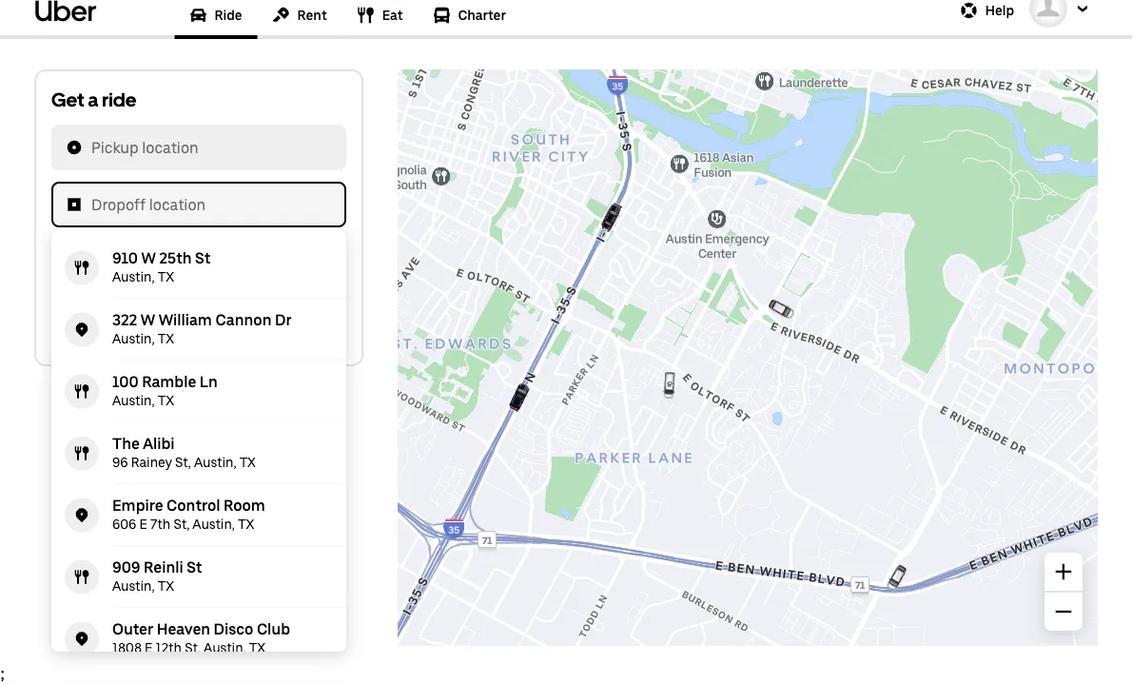 Task type: describe. For each thing, give the bounding box(es) containing it.
dr
[[275, 311, 292, 329]]

910 w 25th st austin, tx
[[112, 249, 211, 286]]

steph image
[[1030, 0, 1068, 28]]

restaurant image inside the 910 w 25th st option
[[74, 261, 89, 276]]

e inside empire control room 606 e 7th st, austin, tx
[[140, 517, 147, 533]]

outer heaven disco club 1808 e 12th st, austin, tx
[[112, 621, 290, 657]]

909 reinli st option
[[51, 547, 346, 609]]

tx inside the alibi 96 rainey st, austin, tx
[[240, 455, 256, 471]]

outer
[[112, 621, 154, 639]]

location marker image for empire control room
[[74, 508, 89, 524]]

100 ramble ln austin, tx
[[112, 373, 218, 409]]

606
[[112, 517, 137, 533]]

chevron down small image
[[1074, 0, 1093, 19]]

disco
[[214, 621, 254, 639]]

100
[[112, 373, 139, 391]]

get
[[51, 89, 84, 112]]

322 w william cannon dr austin, tx
[[112, 311, 292, 347]]

search image
[[67, 198, 82, 213]]

909
[[112, 559, 141, 577]]

help
[[986, 3, 1015, 19]]

12th
[[156, 641, 182, 657]]

minus button
[[1045, 594, 1083, 632]]

st inside 909 reinli st austin, tx
[[187, 559, 202, 577]]

bus image
[[433, 7, 451, 24]]

austin, inside "322 w william cannon dr austin, tx"
[[112, 331, 155, 347]]

cannon
[[216, 311, 272, 329]]

st, inside empire control room 606 e 7th st, austin, tx
[[174, 517, 190, 533]]

empire control room 606 e 7th st, austin, tx
[[112, 497, 265, 533]]

st, inside "outer heaven disco club 1808 e 12th st, austin, tx"
[[185, 641, 201, 657]]

location for pickup location
[[142, 139, 199, 157]]

a
[[88, 89, 98, 112]]

ride
[[102, 89, 137, 112]]

location marker image for 322 w william cannon dr
[[74, 323, 89, 338]]

322 w william cannon dr option
[[51, 299, 346, 361]]

909 reinli st austin, tx
[[112, 559, 202, 595]]

vehicle image
[[879, 561, 915, 597]]

25th
[[159, 249, 192, 267]]

search image
[[67, 140, 82, 156]]

tx inside empire control room 606 e 7th st, austin, tx
[[238, 517, 254, 533]]

restaurant image for the alibi
[[74, 446, 89, 462]]

tx inside "outer heaven disco club 1808 e 12th st, austin, tx"
[[249, 641, 265, 657]]

the alibi 96 rainey st, austin, tx
[[112, 435, 256, 471]]

tx inside 100 ramble ln austin, tx
[[158, 393, 174, 409]]

map element
[[398, 70, 1098, 647]]

rainey
[[131, 455, 172, 471]]

ride
[[215, 8, 242, 24]]

tx inside 909 reinli st austin, tx
[[158, 579, 174, 595]]

the
[[112, 435, 140, 453]]

alibi
[[143, 435, 175, 453]]

tx inside 910 w 25th st austin, tx
[[158, 269, 174, 286]]

room
[[224, 497, 265, 515]]

reinli
[[144, 559, 183, 577]]

pickup location
[[91, 139, 199, 157]]

william
[[159, 311, 212, 329]]

pickup for pickup location
[[91, 139, 139, 157]]

dropoff location
[[91, 196, 206, 214]]

lifebuoy image
[[961, 2, 978, 20]]

car front image
[[190, 7, 207, 24]]



Task type: locate. For each thing, give the bounding box(es) containing it.
1 vertical spatial restaurant image
[[74, 446, 89, 462]]

2 restaurant image from the top
[[74, 446, 89, 462]]

restaurant image inside "100 ramble ln" option
[[74, 385, 89, 400]]

location
[[142, 139, 199, 157], [149, 196, 206, 214]]

tx
[[158, 269, 174, 286], [158, 331, 174, 347], [158, 393, 174, 409], [240, 455, 256, 471], [238, 517, 254, 533], [158, 579, 174, 595], [249, 641, 265, 657]]

restaurant image for 100 ramble ln
[[74, 385, 89, 400]]

w for 25th
[[141, 249, 156, 267]]

clock image
[[67, 255, 82, 270]]

pickup for pickup now
[[89, 253, 137, 271]]

w inside "322 w william cannon dr austin, tx"
[[141, 311, 155, 329]]

0 vertical spatial location marker image
[[74, 323, 89, 338]]

e inside "outer heaven disco club 1808 e 12th st, austin, tx"
[[145, 641, 153, 657]]

0 vertical spatial restaurant image
[[358, 7, 375, 24]]

tx down william
[[158, 331, 174, 347]]

st inside 910 w 25th st austin, tx
[[195, 249, 211, 267]]

location marker image inside empire control room option
[[74, 508, 89, 524]]

tx up room at the bottom left
[[240, 455, 256, 471]]

austin, down control
[[193, 517, 235, 533]]

rent
[[298, 8, 327, 24]]

st,
[[175, 455, 191, 471], [174, 517, 190, 533], [185, 641, 201, 657]]

tx down room at the bottom left
[[238, 517, 254, 533]]

empire
[[112, 497, 163, 515]]

2 vertical spatial location marker image
[[74, 632, 89, 647]]

0 vertical spatial e
[[140, 517, 147, 533]]

tx down reinli
[[158, 579, 174, 595]]

w right the 910
[[141, 249, 156, 267]]

910 w 25th st option
[[51, 237, 346, 299]]

location marker image left "1808"
[[74, 632, 89, 647]]

the alibi option
[[51, 423, 346, 485]]

option
[[51, 671, 346, 683]]

0 vertical spatial pickup
[[91, 139, 139, 157]]

100 ramble ln option
[[51, 361, 346, 423]]

0 vertical spatial st,
[[175, 455, 191, 471]]

e
[[140, 517, 147, 533], [145, 641, 153, 657]]

restaurant image left 909
[[74, 570, 89, 585]]

st right 25th
[[195, 249, 211, 267]]

restaurant image left 100
[[74, 385, 89, 400]]

st right reinli
[[187, 559, 202, 577]]

1 vertical spatial location
[[149, 196, 206, 214]]

st, right rainey
[[175, 455, 191, 471]]

ramble
[[142, 373, 196, 391]]

heaven
[[157, 621, 210, 639]]

austin,
[[112, 269, 155, 286], [112, 331, 155, 347], [112, 393, 155, 409], [194, 455, 237, 471], [193, 517, 235, 533], [112, 579, 155, 595], [204, 641, 246, 657]]

pickup now
[[89, 253, 169, 271]]

dropoff
[[91, 196, 146, 214]]

plus button
[[1045, 554, 1083, 592]]

ln
[[200, 373, 218, 391]]

7th
[[150, 517, 171, 533]]

1 restaurant image from the top
[[74, 385, 89, 400]]

2 vertical spatial st,
[[185, 641, 201, 657]]

0 horizontal spatial restaurant image
[[74, 261, 89, 276]]

vehicle image
[[594, 199, 629, 235], [764, 292, 800, 328], [656, 372, 684, 400], [502, 379, 538, 415]]

get a ride
[[51, 89, 137, 112]]

1 vertical spatial e
[[145, 641, 153, 657]]

empire control room option
[[51, 485, 346, 547]]

restaurant image left 96
[[74, 446, 89, 462]]

1 vertical spatial w
[[141, 311, 155, 329]]

pickup right search image
[[91, 139, 139, 157]]

1 vertical spatial restaurant image
[[74, 261, 89, 276]]

tx down ramble
[[158, 393, 174, 409]]

keys car image
[[273, 7, 290, 24]]

location up 25th
[[149, 196, 206, 214]]

restaurant image left eat
[[358, 7, 375, 24]]

austin, down 100
[[112, 393, 155, 409]]

restaurant image inside 909 reinli st option
[[74, 570, 89, 585]]

austin, up control
[[194, 455, 237, 471]]

austin, down 322
[[112, 331, 155, 347]]

pickup
[[91, 139, 139, 157], [89, 253, 137, 271]]

austin, down the 910
[[112, 269, 155, 286]]

e left 7th
[[140, 517, 147, 533]]

restaurant image
[[74, 385, 89, 400], [74, 446, 89, 462], [74, 570, 89, 585]]

96
[[112, 455, 128, 471]]

st, inside the alibi 96 rainey st, austin, tx
[[175, 455, 191, 471]]

restaurant image for 909 reinli st
[[74, 570, 89, 585]]

st, down heaven
[[185, 641, 201, 657]]

0 vertical spatial w
[[141, 249, 156, 267]]

910
[[112, 249, 138, 267]]

0 vertical spatial st
[[195, 249, 211, 267]]

now
[[140, 253, 169, 271]]

austin, inside the alibi 96 rainey st, austin, tx
[[194, 455, 237, 471]]

3 location marker image from the top
[[74, 632, 89, 647]]

1808
[[112, 641, 142, 657]]

e left 12th
[[145, 641, 153, 657]]

location marker image for outer heaven disco club
[[74, 632, 89, 647]]

minus image
[[1056, 604, 1073, 621]]

location for dropoff location
[[149, 196, 206, 214]]

eat
[[382, 8, 403, 24]]

restaurant image left the 910
[[74, 261, 89, 276]]

location up dropoff location
[[142, 139, 199, 157]]

outer heaven disco club option
[[51, 609, 346, 671]]

3 restaurant image from the top
[[74, 570, 89, 585]]

restaurant image inside the alibi option
[[74, 446, 89, 462]]

menu list box
[[51, 230, 346, 683]]

plus image
[[1056, 564, 1073, 581]]

austin, inside 100 ramble ln austin, tx
[[112, 393, 155, 409]]

1 location marker image from the top
[[74, 323, 89, 338]]

austin, inside 909 reinli st austin, tx
[[112, 579, 155, 595]]

control
[[167, 497, 220, 515]]

w inside 910 w 25th st austin, tx
[[141, 249, 156, 267]]

pickup right clock image
[[89, 253, 137, 271]]

st, right 7th
[[174, 517, 190, 533]]

2 location marker image from the top
[[74, 508, 89, 524]]

1 horizontal spatial restaurant image
[[358, 7, 375, 24]]

w right 322
[[141, 311, 155, 329]]

location marker image left "606"
[[74, 508, 89, 524]]

charter
[[458, 8, 506, 24]]

322
[[112, 311, 137, 329]]

restaurant image
[[358, 7, 375, 24], [74, 261, 89, 276]]

austin, down 909
[[112, 579, 155, 595]]

tx down club
[[249, 641, 265, 657]]

tx down 25th
[[158, 269, 174, 286]]

search button
[[51, 304, 346, 350]]

1 vertical spatial location marker image
[[74, 508, 89, 524]]

w for william
[[141, 311, 155, 329]]

location marker image left 322
[[74, 323, 89, 338]]

location marker image inside outer heaven disco club option
[[74, 632, 89, 647]]

tx inside "322 w william cannon dr austin, tx"
[[158, 331, 174, 347]]

1 vertical spatial st
[[187, 559, 202, 577]]

st
[[195, 249, 211, 267], [187, 559, 202, 577]]

location marker image inside 322 w william cannon dr option
[[74, 323, 89, 338]]

austin, inside empire control room 606 e 7th st, austin, tx
[[193, 517, 235, 533]]

austin, inside 910 w 25th st austin, tx
[[112, 269, 155, 286]]

2 vertical spatial restaurant image
[[74, 570, 89, 585]]

club
[[257, 621, 290, 639]]

austin, down disco on the left
[[204, 641, 246, 657]]

austin, inside "outer heaven disco club 1808 e 12th st, austin, tx"
[[204, 641, 246, 657]]

0 vertical spatial location
[[142, 139, 199, 157]]

1 vertical spatial st,
[[174, 517, 190, 533]]

0 vertical spatial restaurant image
[[74, 385, 89, 400]]

location marker image
[[74, 323, 89, 338], [74, 508, 89, 524], [74, 632, 89, 647]]

1 vertical spatial pickup
[[89, 253, 137, 271]]

w
[[141, 249, 156, 267], [141, 311, 155, 329]]

search
[[174, 318, 224, 336]]



Task type: vqa. For each thing, say whether or not it's contained in the screenshot.
austin, inside the The Alibi 96 Rainey St, Austin, TX
yes



